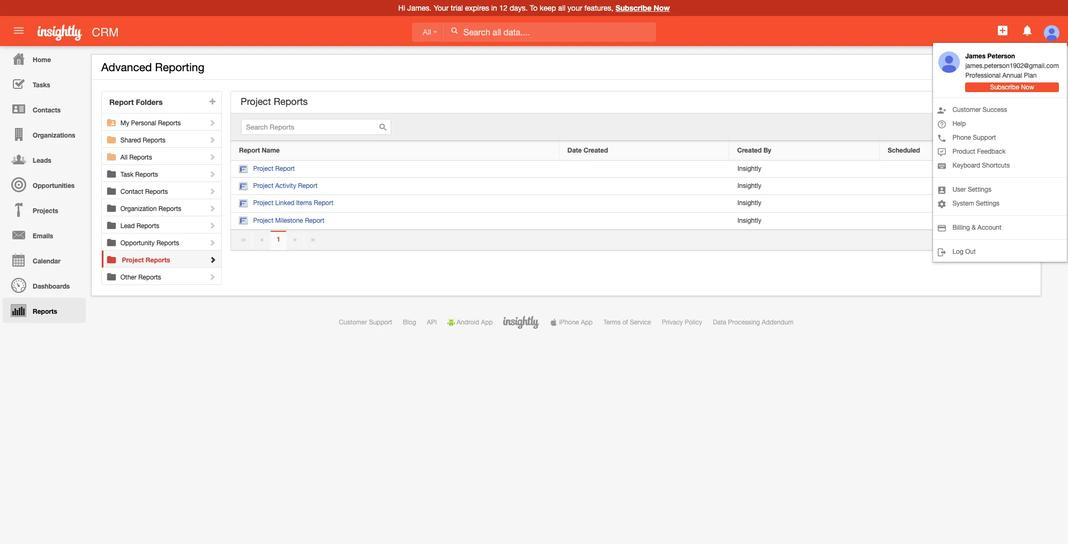 Task type: locate. For each thing, give the bounding box(es) containing it.
0 horizontal spatial support
[[369, 319, 392, 327]]

plus image
[[209, 98, 217, 105]]

1 horizontal spatial app
[[581, 319, 593, 327]]

all for all
[[423, 28, 431, 36]]

to
[[530, 4, 538, 12]]

1 insightly from the top
[[738, 165, 762, 173]]

insightly for project milestone report
[[738, 217, 762, 224]]

1 horizontal spatial customer
[[953, 106, 981, 114]]

1 down project milestone report link on the top of the page
[[277, 236, 280, 244]]

chevron right image inside task reports link
[[209, 171, 216, 178]]

chevron right image up project reports link on the top
[[209, 239, 216, 247]]

project reports up name
[[241, 96, 308, 107]]

grid containing report name
[[231, 141, 1026, 230]]

task
[[121, 171, 133, 179]]

reports up the lead reports link
[[159, 205, 181, 213]]

subscribe now link
[[616, 3, 670, 12], [966, 83, 1059, 92]]

1 horizontal spatial now
[[1021, 84, 1035, 91]]

all reports link
[[121, 148, 217, 161]]

reports up task reports
[[129, 154, 152, 161]]

5 row from the top
[[231, 213, 1026, 230]]

subscribe now link right features,
[[616, 3, 670, 12]]

4 insightly from the top
[[738, 217, 762, 224]]

reports up shared reports link
[[158, 120, 181, 127]]

lead
[[121, 223, 135, 230]]

reports up organization reports
[[145, 188, 168, 196]]

report up annual
[[997, 63, 1018, 71]]

grid
[[231, 141, 1026, 230]]

chevron right image inside all reports link
[[209, 153, 216, 161]]

report left name
[[239, 146, 260, 154]]

Search Reports text field
[[241, 119, 391, 135]]

reports up project reports link on the top
[[156, 240, 179, 247]]

new report
[[982, 63, 1018, 71]]

chevron right image inside project reports link
[[209, 256, 216, 264]]

customer
[[953, 106, 981, 114], [339, 319, 367, 327]]

row containing report name
[[231, 141, 1026, 161]]

0 vertical spatial support
[[973, 134, 997, 142]]

insightly
[[738, 165, 762, 173], [738, 182, 762, 190], [738, 200, 762, 207], [738, 217, 762, 224]]

2 chevron right image from the top
[[209, 205, 216, 212]]

reports up contact reports
[[135, 171, 158, 179]]

insightly cell for project milestone report
[[730, 213, 880, 230]]

2 created from the left
[[738, 146, 762, 154]]

1 horizontal spatial subscribe
[[991, 84, 1020, 91]]

advanced
[[101, 61, 152, 73]]

terms of service link
[[604, 319, 651, 327]]

1 horizontal spatial 1
[[973, 236, 976, 243]]

billing
[[953, 224, 970, 232]]

0 vertical spatial project reports
[[241, 96, 308, 107]]

support
[[973, 134, 997, 142], [369, 319, 392, 327]]

chevron right image down project reports link on the top
[[209, 273, 216, 281]]

your
[[568, 4, 583, 12]]

chevron right image up contact reports link
[[209, 171, 216, 178]]

lead reports link
[[121, 217, 217, 230]]

android
[[457, 319, 479, 327]]

data processing addendum
[[713, 319, 794, 327]]

1 - 4 of 4 items
[[973, 236, 1016, 243]]

1 horizontal spatial created
[[738, 146, 762, 154]]

date created link
[[568, 146, 721, 155]]

1 insightly cell from the top
[[730, 161, 880, 178]]

1 inside button
[[277, 236, 280, 244]]

android app link
[[448, 319, 493, 327]]

2 insightly cell from the top
[[730, 178, 880, 195]]

report name link
[[239, 146, 551, 155]]

0 horizontal spatial created
[[584, 146, 608, 154]]

1 created from the left
[[584, 146, 608, 154]]

opportunity reports
[[121, 240, 179, 247]]

1
[[277, 236, 280, 244], [973, 236, 976, 243]]

app right iphone
[[581, 319, 593, 327]]

1 for 1
[[277, 236, 280, 244]]

chevron right image inside the lead reports link
[[209, 222, 216, 229]]

1 horizontal spatial project reports
[[241, 96, 308, 107]]

1 horizontal spatial of
[[988, 236, 993, 243]]

app right android
[[481, 319, 493, 327]]

james peterson james.peterson1902@gmail.com professional annual plan subscribe now
[[966, 52, 1059, 91]]

subscribe inside james peterson james.peterson1902@gmail.com professional annual plan subscribe now
[[991, 84, 1020, 91]]

project up 1 button
[[253, 217, 274, 224]]

0 horizontal spatial subscribe now link
[[616, 3, 670, 12]]

subscribe now link down annual
[[966, 83, 1059, 92]]

home
[[33, 56, 51, 64]]

product feedback link
[[934, 145, 1068, 159]]

2 row from the top
[[231, 161, 1026, 178]]

1 vertical spatial of
[[623, 319, 628, 327]]

all down james.
[[423, 28, 431, 36]]

1 vertical spatial settings
[[976, 200, 1000, 208]]

1 chevron right image from the top
[[209, 119, 216, 127]]

4 row from the top
[[231, 195, 1026, 213]]

1 left '-'
[[973, 236, 976, 243]]

2 insightly from the top
[[738, 182, 762, 190]]

0 vertical spatial settings
[[968, 186, 992, 194]]

project left 'linked'
[[253, 200, 274, 207]]

system
[[953, 200, 975, 208]]

report
[[997, 63, 1018, 71], [109, 98, 134, 107], [239, 146, 260, 154], [275, 165, 295, 173], [298, 182, 318, 190], [314, 200, 334, 207], [305, 217, 325, 224]]

reports link
[[3, 298, 86, 323]]

1 chevron right image from the top
[[209, 136, 216, 144]]

terms of service
[[604, 319, 651, 327]]

chevron right image for opportunity reports
[[209, 239, 216, 247]]

chevron right image for shared reports
[[209, 136, 216, 144]]

1 vertical spatial all
[[121, 154, 128, 161]]

personal
[[131, 120, 156, 127]]

report up my
[[109, 98, 134, 107]]

log out
[[953, 248, 976, 256]]

0 vertical spatial all
[[423, 28, 431, 36]]

peterson
[[988, 52, 1016, 60]]

4 right '-'
[[982, 236, 986, 243]]

name
[[262, 146, 280, 154]]

all up task
[[121, 154, 128, 161]]

settings for system settings
[[976, 200, 1000, 208]]

1 4 from the left
[[982, 236, 986, 243]]

0 horizontal spatial customer
[[339, 319, 367, 327]]

support for customer support
[[369, 319, 392, 327]]

1 horizontal spatial support
[[973, 134, 997, 142]]

subscribe right features,
[[616, 3, 652, 12]]

chevron right image for contact reports
[[209, 188, 216, 195]]

app
[[481, 319, 493, 327], [581, 319, 593, 327]]

created left by
[[738, 146, 762, 154]]

2 chevron right image from the top
[[209, 153, 216, 161]]

iphone
[[559, 319, 579, 327]]

1 button
[[271, 231, 286, 251]]

3 insightly cell from the top
[[730, 195, 880, 213]]

chevron right image down plus icon
[[209, 119, 216, 127]]

dashboards link
[[3, 273, 86, 298]]

1 app from the left
[[481, 319, 493, 327]]

1 row from the top
[[231, 141, 1026, 161]]

row
[[231, 141, 1026, 161], [231, 161, 1026, 178], [231, 178, 1026, 195], [231, 195, 1026, 213], [231, 213, 1026, 230]]

row group
[[231, 161, 1026, 230]]

chevron right image up the lead reports link
[[209, 205, 216, 212]]

other
[[121, 274, 137, 281]]

4 left items
[[995, 236, 999, 243]]

project reports down opportunity reports
[[122, 256, 170, 264]]

date created
[[568, 146, 608, 154]]

cell
[[560, 161, 730, 178], [880, 161, 1026, 178], [560, 178, 730, 195], [880, 178, 1026, 195], [560, 195, 730, 213], [880, 195, 1026, 213], [560, 213, 730, 230], [880, 213, 1026, 230]]

chevron right image inside contact reports link
[[209, 188, 216, 195]]

white image
[[451, 27, 458, 34]]

row containing project milestone report
[[231, 213, 1026, 230]]

chevron right image down plus icon
[[209, 136, 216, 144]]

policy
[[685, 319, 702, 327]]

log
[[953, 248, 964, 256]]

3 insightly from the top
[[738, 200, 762, 207]]

project for project activity report link
[[253, 182, 274, 190]]

task reports
[[121, 171, 158, 179]]

report up project activity report
[[275, 165, 295, 173]]

insightly cell for project linked items report
[[730, 195, 880, 213]]

project activity report link
[[239, 182, 318, 191]]

new report link
[[975, 59, 1025, 75]]

0 horizontal spatial 1
[[277, 236, 280, 244]]

tasks link
[[3, 71, 86, 97]]

3 row from the top
[[231, 178, 1026, 195]]

insightly cell
[[730, 161, 880, 178], [730, 178, 880, 195], [730, 195, 880, 213], [730, 213, 880, 230]]

row containing project report
[[231, 161, 1026, 178]]

support up product feedback at the right top
[[973, 134, 997, 142]]

subscribe down annual
[[991, 84, 1020, 91]]

my personal reports
[[121, 120, 181, 127]]

opportunities link
[[3, 172, 86, 197]]

plan
[[1024, 72, 1037, 80]]

1 vertical spatial subscribe now link
[[966, 83, 1059, 92]]

1 vertical spatial support
[[369, 319, 392, 327]]

chevron right image inside shared reports link
[[209, 136, 216, 144]]

1 vertical spatial subscribe
[[991, 84, 1020, 91]]

2 1 from the left
[[973, 236, 976, 243]]

3 chevron right image from the top
[[209, 256, 216, 264]]

chevron right image up task reports link
[[209, 153, 216, 161]]

james
[[966, 52, 986, 60]]

report inside the report name 'link'
[[239, 146, 260, 154]]

project linked items report
[[253, 200, 334, 207]]

user settings
[[953, 186, 992, 194]]

reports for all reports link
[[129, 154, 152, 161]]

james.peterson1902@gmail.com
[[966, 62, 1059, 70]]

report down items
[[305, 217, 325, 224]]

settings for user settings
[[968, 186, 992, 194]]

success
[[983, 106, 1008, 114]]

report up items
[[298, 182, 318, 190]]

1 horizontal spatial 4
[[995, 236, 999, 243]]

12
[[499, 4, 508, 12]]

1 vertical spatial customer
[[339, 319, 367, 327]]

2 app from the left
[[581, 319, 593, 327]]

reports up the search reports text box
[[274, 96, 308, 107]]

reports for the lead reports link
[[137, 223, 159, 230]]

chevron right image up other reports 'link'
[[209, 256, 216, 264]]

organizations
[[33, 131, 75, 139]]

of right '-'
[[988, 236, 993, 243]]

4 chevron right image from the top
[[209, 188, 216, 195]]

settings down user settings link
[[976, 200, 1000, 208]]

5 chevron right image from the top
[[209, 222, 216, 229]]

chevron right image for my personal reports
[[209, 119, 216, 127]]

of right terms
[[623, 319, 628, 327]]

chevron right image up opportunity reports link
[[209, 222, 216, 229]]

leads
[[33, 157, 51, 165]]

chevron right image inside the organization reports link
[[209, 205, 216, 212]]

4 insightly cell from the top
[[730, 213, 880, 230]]

created right date
[[584, 146, 608, 154]]

reports right other on the bottom of the page
[[138, 274, 161, 281]]

chevron right image inside my personal reports link
[[209, 119, 216, 127]]

1 vertical spatial now
[[1021, 84, 1035, 91]]

task reports link
[[121, 165, 217, 179]]

activity
[[275, 182, 296, 190]]

6 chevron right image from the top
[[209, 239, 216, 247]]

0 horizontal spatial subscribe
[[616, 3, 652, 12]]

data processing addendum link
[[713, 319, 794, 327]]

project reports link
[[122, 251, 217, 264]]

items
[[1000, 236, 1016, 243]]

chevron right image inside opportunity reports link
[[209, 239, 216, 247]]

0 vertical spatial now
[[654, 3, 670, 12]]

created
[[584, 146, 608, 154], [738, 146, 762, 154]]

report right items
[[314, 200, 334, 207]]

chevron right image inside other reports 'link'
[[209, 273, 216, 281]]

of
[[988, 236, 993, 243], [623, 319, 628, 327]]

3 chevron right image from the top
[[209, 171, 216, 178]]

navigation
[[0, 46, 86, 323]]

4 chevron right image from the top
[[209, 273, 216, 281]]

0 vertical spatial customer
[[953, 106, 981, 114]]

project report link
[[239, 165, 295, 174]]

project down project report link
[[253, 182, 274, 190]]

contacts
[[33, 106, 61, 114]]

reports down my personal reports
[[143, 137, 166, 144]]

project down report name
[[253, 165, 274, 173]]

insightly cell for project activity report
[[730, 178, 880, 195]]

0 horizontal spatial all
[[121, 154, 128, 161]]

settings
[[968, 186, 992, 194], [976, 200, 1000, 208]]

customer for customer success
[[953, 106, 981, 114]]

1 horizontal spatial all
[[423, 28, 431, 36]]

feedback
[[978, 148, 1006, 156]]

1 1 from the left
[[277, 236, 280, 244]]

chevron right image
[[209, 136, 216, 144], [209, 205, 216, 212], [209, 256, 216, 264], [209, 273, 216, 281]]

scheduled link
[[888, 146, 1017, 155]]

4
[[982, 236, 986, 243], [995, 236, 999, 243]]

chevron right image for other reports
[[209, 273, 216, 281]]

chevron right image up the organization reports link
[[209, 188, 216, 195]]

project linked items report link
[[239, 200, 334, 208]]

customer for customer support
[[339, 319, 367, 327]]

settings up "system settings" at the right of page
[[968, 186, 992, 194]]

0 horizontal spatial project reports
[[122, 256, 170, 264]]

reports up opportunity reports
[[137, 223, 159, 230]]

customer success
[[953, 106, 1008, 114]]

support left "blog" on the bottom left of the page
[[369, 319, 392, 327]]

project reports
[[241, 96, 308, 107], [122, 256, 170, 264]]

reports up other reports 'link'
[[146, 256, 170, 264]]

insightly for project report
[[738, 165, 762, 173]]

0 horizontal spatial 4
[[982, 236, 986, 243]]

support for phone support
[[973, 134, 997, 142]]

0 horizontal spatial app
[[481, 319, 493, 327]]

chevron right image
[[209, 119, 216, 127], [209, 153, 216, 161], [209, 171, 216, 178], [209, 188, 216, 195], [209, 222, 216, 229], [209, 239, 216, 247]]



Task type: describe. For each thing, give the bounding box(es) containing it.
organization
[[121, 205, 157, 213]]

help
[[953, 120, 966, 128]]

product
[[953, 148, 976, 156]]

project down opportunity on the left of the page
[[122, 256, 144, 264]]

blog link
[[403, 319, 416, 327]]

data
[[713, 319, 727, 327]]

reports for task reports link
[[135, 171, 158, 179]]

reports for contact reports link
[[145, 188, 168, 196]]

product feedback
[[953, 148, 1006, 156]]

reporting
[[155, 61, 205, 73]]

chevron right image for all reports
[[209, 153, 216, 161]]

by
[[764, 146, 772, 154]]

customer support
[[339, 319, 392, 327]]

insightly for project linked items report
[[738, 200, 762, 207]]

1 vertical spatial project reports
[[122, 256, 170, 264]]

0 vertical spatial subscribe now link
[[616, 3, 670, 12]]

privacy
[[662, 319, 683, 327]]

emails link
[[3, 223, 86, 248]]

now inside james peterson james.peterson1902@gmail.com professional annual plan subscribe now
[[1021, 84, 1035, 91]]

addendum
[[762, 319, 794, 327]]

row containing project linked items report
[[231, 195, 1026, 213]]

report inside project milestone report link
[[305, 217, 325, 224]]

report inside project activity report link
[[298, 182, 318, 190]]

help link
[[934, 117, 1068, 131]]

phone support link
[[934, 131, 1068, 145]]

shared
[[121, 137, 141, 144]]

insightly for project activity report
[[738, 182, 762, 190]]

shared reports
[[121, 137, 166, 144]]

folders
[[136, 98, 163, 107]]

0 vertical spatial subscribe
[[616, 3, 652, 12]]

james.
[[408, 4, 432, 12]]

new
[[982, 63, 996, 71]]

report name
[[239, 146, 280, 154]]

terms
[[604, 319, 621, 327]]

advanced reporting
[[101, 61, 205, 73]]

row group containing project report
[[231, 161, 1026, 230]]

reports for the organization reports link
[[159, 205, 181, 213]]

Search all data.... text field
[[445, 22, 656, 42]]

app for android app
[[481, 319, 493, 327]]

all reports
[[121, 154, 152, 161]]

navigation containing home
[[0, 46, 86, 323]]

privacy policy link
[[662, 319, 702, 327]]

contacts link
[[3, 97, 86, 122]]

iphone app link
[[550, 319, 593, 327]]

report folders
[[109, 98, 163, 107]]

chevron right image for project reports
[[209, 256, 216, 264]]

contact reports
[[121, 188, 168, 196]]

other reports
[[121, 274, 161, 281]]

user settings link
[[934, 183, 1068, 197]]

insightly cell for project report
[[730, 161, 880, 178]]

notifications image
[[1021, 24, 1034, 37]]

app for iphone app
[[581, 319, 593, 327]]

expires
[[465, 4, 489, 12]]

reports for other reports 'link'
[[138, 274, 161, 281]]

project for the project linked items report link
[[253, 200, 274, 207]]

all for all reports
[[121, 154, 128, 161]]

keyboard
[[953, 162, 981, 170]]

organizations link
[[3, 122, 86, 147]]

reports down dashboards
[[33, 308, 57, 316]]

organization reports link
[[121, 199, 217, 213]]

keep
[[540, 4, 556, 12]]

your
[[434, 4, 449, 12]]

dashboards
[[33, 283, 70, 291]]

1 for 1 - 4 of 4 items
[[973, 236, 976, 243]]

professional
[[966, 72, 1001, 80]]

iphone app
[[559, 319, 593, 327]]

report inside project report link
[[275, 165, 295, 173]]

project report
[[253, 165, 295, 173]]

0 horizontal spatial of
[[623, 319, 628, 327]]

chevron right image for organization reports
[[209, 205, 216, 212]]

calendar link
[[3, 248, 86, 273]]

android app
[[457, 319, 493, 327]]

opportunities
[[33, 182, 75, 190]]

chevron right image for task reports
[[209, 171, 216, 178]]

system settings link
[[934, 197, 1068, 211]]

opportunity
[[121, 240, 155, 247]]

trial
[[451, 4, 463, 12]]

created by link
[[738, 146, 872, 155]]

milestone
[[275, 217, 303, 224]]

all link
[[412, 22, 445, 42]]

hi
[[398, 4, 405, 12]]

my personal reports link
[[121, 114, 217, 127]]

home link
[[3, 46, 86, 71]]

account
[[978, 224, 1002, 232]]

0 vertical spatial of
[[988, 236, 993, 243]]

other reports link
[[121, 268, 217, 281]]

reports for opportunity reports link
[[156, 240, 179, 247]]

contact reports link
[[121, 182, 217, 196]]

features,
[[585, 4, 614, 12]]

project right plus icon
[[241, 96, 271, 107]]

&
[[972, 224, 976, 232]]

all
[[558, 4, 566, 12]]

date
[[568, 146, 582, 154]]

contact
[[121, 188, 143, 196]]

2 4 from the left
[[995, 236, 999, 243]]

created by
[[738, 146, 772, 154]]

1 horizontal spatial subscribe now link
[[966, 83, 1059, 92]]

project milestone report
[[253, 217, 325, 224]]

emails
[[33, 232, 53, 240]]

calendar
[[33, 257, 61, 265]]

project for project milestone report link on the top of the page
[[253, 217, 274, 224]]

project for project report link
[[253, 165, 274, 173]]

api
[[427, 319, 437, 327]]

crm
[[92, 26, 119, 39]]

blog
[[403, 319, 416, 327]]

annual
[[1003, 72, 1023, 80]]

chevron right image for lead reports
[[209, 222, 216, 229]]

processing
[[728, 319, 760, 327]]

reports for project reports link on the top
[[146, 256, 170, 264]]

0 horizontal spatial now
[[654, 3, 670, 12]]

service
[[630, 319, 651, 327]]

customer support link
[[339, 319, 392, 327]]

report inside the project linked items report link
[[314, 200, 334, 207]]

reports for shared reports link
[[143, 137, 166, 144]]

billing & account link
[[934, 221, 1068, 235]]

in
[[492, 4, 497, 12]]

row containing project activity report
[[231, 178, 1026, 195]]

report inside new report link
[[997, 63, 1018, 71]]



Task type: vqa. For each thing, say whether or not it's contained in the screenshot.
chevron right icon in Task Reports link
yes



